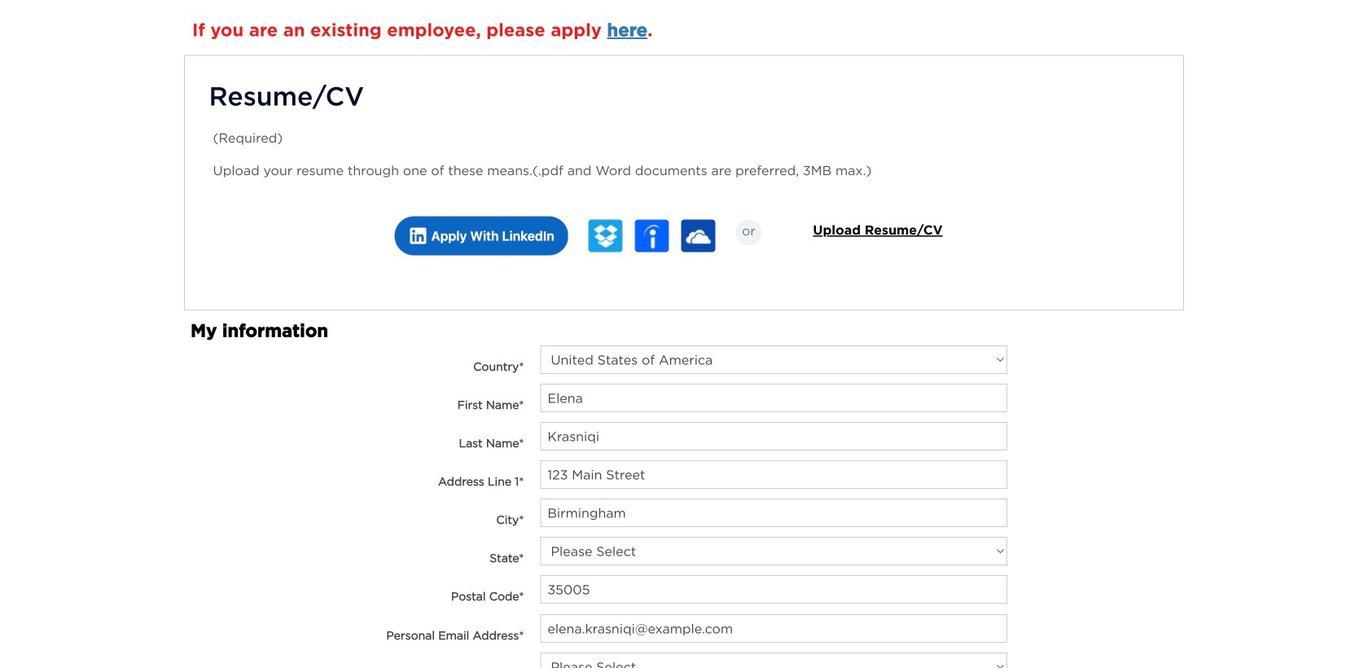 Task type: describe. For each thing, give the bounding box(es) containing it.
Last Name text field
[[541, 422, 1008, 451]]

City text field
[[541, 499, 1008, 527]]



Task type: locate. For each thing, give the bounding box(es) containing it.
Personal Email Address email field
[[541, 615, 1008, 643]]

Address Line 1 text field
[[541, 461, 1008, 489]]

First Name text field
[[541, 384, 1008, 412]]

Postal Code text field
[[541, 575, 1008, 604]]

group
[[205, 76, 1164, 290]]

toolbar
[[184, 0, 1185, 13]]



